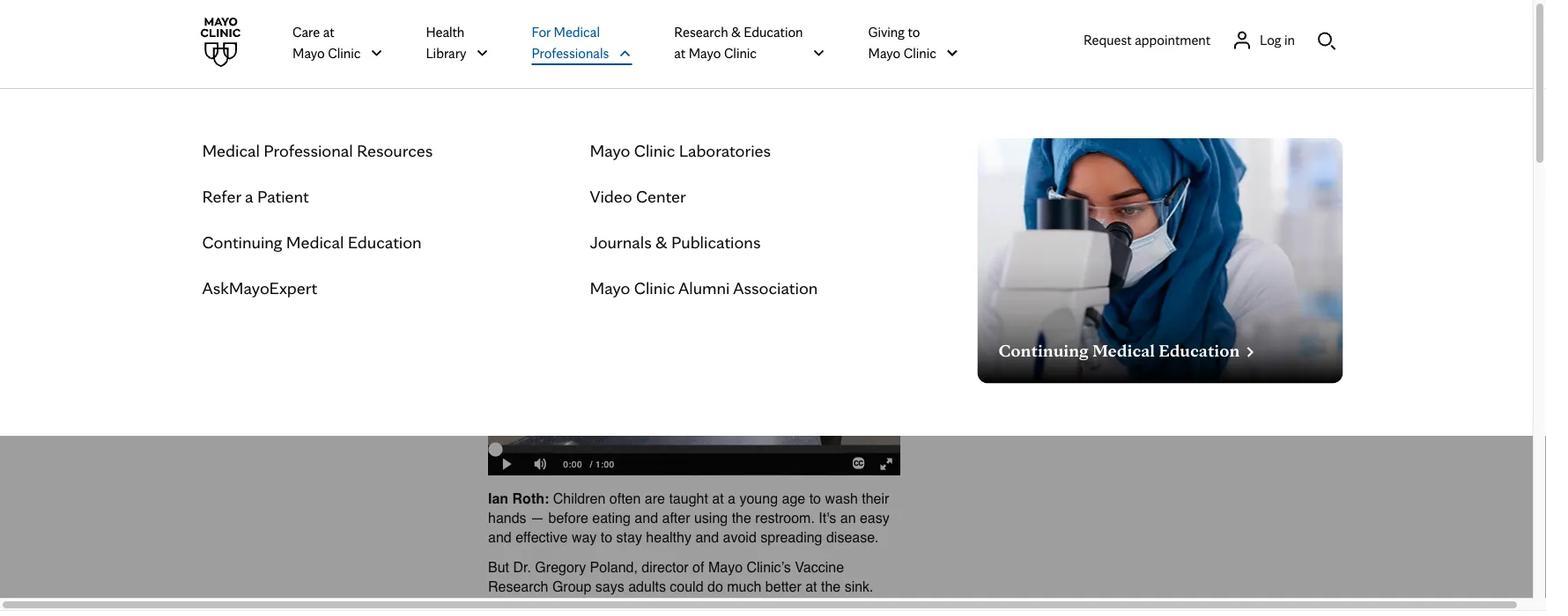 Task type: vqa. For each thing, say whether or not it's contained in the screenshot.
the professionals
yes



Task type: locate. For each thing, give the bounding box(es) containing it.
to
[[908, 23, 920, 40], [809, 490, 821, 507], [601, 529, 612, 546]]

Refer a Patient text field
[[202, 184, 309, 209]]

0 vertical spatial continuing
[[202, 232, 282, 253]]

Mayo Clinic Laboratories text field
[[590, 138, 771, 163]]

mayo inside but dr. gregory poland, director of mayo clinic's vaccine research group says adults could do much better at the sink.
[[708, 559, 743, 575]]

1 horizontal spatial education
[[744, 23, 803, 40]]

0 vertical spatial the
[[732, 510, 751, 526]]

0 vertical spatial &
[[731, 23, 741, 40]]

& for research
[[731, 23, 741, 40]]

at up you're
[[674, 44, 686, 61]]

2 horizontal spatial education
[[1159, 340, 1240, 361]]

&
[[731, 23, 741, 40], [655, 232, 667, 253]]

0 horizontal spatial the
[[732, 510, 751, 526]]

log
[[1260, 31, 1281, 48]]

continuing medical education
[[202, 232, 422, 253]]

education inside text field
[[348, 232, 422, 253]]

journals
[[590, 232, 652, 253]]

1 horizontal spatial a
[[728, 490, 736, 507]]

all
[[1029, 110, 1062, 144]]

0 vertical spatial hands
[[932, 110, 1020, 144]]

dr.
[[513, 559, 531, 575]]

taught
[[669, 490, 708, 507]]

askmayoexpert
[[202, 278, 317, 299]]

0 horizontal spatial to
[[601, 529, 612, 546]]

continuing inside text field
[[202, 232, 282, 253]]

video
[[590, 186, 632, 207]]

mayo up do
[[708, 559, 743, 575]]

vaccine
[[795, 559, 844, 575]]

mayo up wrong at the top of page
[[344, 110, 420, 144]]

mayo down giving
[[868, 44, 901, 61]]

refer a patient
[[202, 186, 309, 207]]

for
[[532, 23, 551, 40]]

giving
[[868, 23, 905, 40]]

1 vertical spatial research
[[488, 579, 548, 595]]

the for restroom.
[[732, 510, 751, 526]]

Video Center text field
[[590, 184, 686, 209]]

and down 'are'
[[635, 510, 658, 526]]

0 horizontal spatial research
[[488, 579, 548, 595]]

at down the vaccine
[[805, 579, 817, 595]]

1 vertical spatial the
[[821, 579, 841, 595]]

often
[[609, 490, 641, 507]]

to down eating
[[601, 529, 612, 546]]

education
[[744, 23, 803, 40], [348, 232, 422, 253], [1159, 340, 1240, 361]]

wrong
[[344, 145, 433, 179]]

hands inside mayo clinic minute: you're washing your hands all wrong
[[932, 110, 1020, 144]]

mayo inside research & education at mayo clinic
[[689, 44, 721, 61]]

0 horizontal spatial continuing
[[202, 232, 282, 253]]

professionals
[[532, 44, 609, 61]]

0 vertical spatial education
[[744, 23, 803, 40]]

1 horizontal spatial the
[[821, 579, 841, 595]]

1 vertical spatial hands
[[488, 510, 526, 526]]

a inside refer a patient text box
[[245, 186, 253, 207]]

at
[[323, 23, 334, 40], [674, 44, 686, 61], [712, 490, 724, 507], [805, 579, 817, 595]]

a
[[245, 186, 253, 207], [728, 490, 736, 507]]

to right giving
[[908, 23, 920, 40]]

of
[[693, 559, 704, 575]]

it's
[[819, 510, 836, 526]]

and up but
[[488, 529, 512, 546]]

2 horizontal spatial to
[[908, 23, 920, 40]]

hands down ian
[[488, 510, 526, 526]]

resources
[[357, 140, 433, 161]]

1 horizontal spatial &
[[731, 23, 741, 40]]

mayo
[[292, 44, 325, 61], [689, 44, 721, 61], [868, 44, 901, 61], [344, 110, 420, 144], [590, 140, 630, 161], [590, 278, 630, 299], [708, 559, 743, 575]]

the down the vaccine
[[821, 579, 841, 595]]

at inside children often are taught at a young age to wash their hands — before eating and after using the restroom. it's an easy and effective way to stay healthy and avoid spreading disease.
[[712, 490, 724, 507]]

Log in text field
[[1260, 29, 1295, 50]]

hands left all
[[932, 110, 1020, 144]]

a left young
[[728, 490, 736, 507]]

education for continuing medical education
[[348, 232, 422, 253]]

Journals & Publications text field
[[590, 230, 761, 255]]

eating
[[592, 510, 631, 526]]

0 horizontal spatial education
[[348, 232, 422, 253]]

education inside text box
[[1159, 340, 1240, 361]]

the up avoid
[[732, 510, 751, 526]]

hands
[[932, 110, 1020, 144], [488, 510, 526, 526]]

mayo up you're
[[689, 44, 721, 61]]

1 vertical spatial continuing
[[999, 340, 1089, 361]]

a right the refer
[[245, 186, 253, 207]]

mayo inside mayo clinic minute: you're washing your hands all wrong
[[344, 110, 420, 144]]

are
[[645, 490, 665, 507]]

group
[[552, 579, 591, 595]]

in
[[1284, 31, 1295, 48]]

you're
[[633, 110, 722, 144]]

log in link
[[1232, 29, 1295, 50]]

0 horizontal spatial hands
[[488, 510, 526, 526]]

1 horizontal spatial research
[[674, 23, 728, 40]]

None text field
[[999, 336, 1258, 361]]

2 vertical spatial to
[[601, 529, 612, 546]]

research inside but dr. gregory poland, director of mayo clinic's vaccine research group says adults could do much better at the sink.
[[488, 579, 548, 595]]

journals & publications
[[590, 232, 761, 253]]

mayo up video
[[590, 140, 630, 161]]

0 horizontal spatial a
[[245, 186, 253, 207]]

0 vertical spatial a
[[245, 186, 253, 207]]

mayo down journals
[[590, 278, 630, 299]]

clinic inside giving to mayo clinic
[[904, 44, 936, 61]]

1 vertical spatial a
[[728, 490, 736, 507]]

1 vertical spatial to
[[809, 490, 821, 507]]

at inside research & education at mayo clinic
[[674, 44, 686, 61]]

washing
[[731, 110, 851, 144]]

health library button
[[426, 20, 489, 64]]

0 vertical spatial to
[[908, 23, 920, 40]]

to right age
[[809, 490, 821, 507]]

Medical Professional Resources text field
[[202, 138, 433, 163]]

0 horizontal spatial and
[[488, 529, 512, 546]]

the for sink.
[[821, 579, 841, 595]]

healthy
[[646, 529, 692, 546]]

1 horizontal spatial hands
[[932, 110, 1020, 144]]

sink.
[[845, 579, 874, 595]]

education inside research & education at mayo clinic
[[744, 23, 803, 40]]

medical for continuing medical education
[[286, 232, 344, 253]]

0 horizontal spatial &
[[655, 232, 667, 253]]

at up using
[[712, 490, 724, 507]]

1 vertical spatial &
[[655, 232, 667, 253]]

1 horizontal spatial to
[[809, 490, 821, 507]]

& inside research & education at mayo clinic
[[731, 23, 741, 40]]

your
[[859, 110, 924, 144]]

giving to mayo clinic button
[[868, 20, 959, 64]]

medical professional resources link
[[202, 138, 433, 163]]

education for research & education at mayo clinic
[[744, 23, 803, 40]]

center
[[636, 186, 686, 207]]

& inside text box
[[655, 232, 667, 253]]

continuing inside text box
[[999, 340, 1089, 361]]

and down using
[[695, 529, 719, 546]]

at inside but dr. gregory poland, director of mayo clinic's vaccine research group says adults could do much better at the sink.
[[805, 579, 817, 595]]

the inside but dr. gregory poland, director of mayo clinic's vaccine research group says adults could do much better at the sink.
[[821, 579, 841, 595]]

avoid
[[723, 529, 757, 546]]

1 horizontal spatial and
[[635, 510, 658, 526]]

at right care
[[323, 23, 334, 40]]

continuing
[[202, 232, 282, 253], [999, 340, 1089, 361]]

request appointment
[[1084, 31, 1211, 48]]

medical inside "for medical professionals"
[[554, 23, 600, 40]]

but dr. gregory poland, director of mayo clinic's vaccine research group says adults could do much better at the sink.
[[488, 559, 874, 595]]

says
[[595, 579, 624, 595]]

the inside children often are taught at a young age to wash their hands — before eating and after using the restroom. it's an easy and effective way to stay healthy and avoid spreading disease.
[[732, 510, 751, 526]]

0 vertical spatial research
[[674, 23, 728, 40]]

Request appointment text field
[[1084, 29, 1211, 50]]

children often are taught at a young age to wash their hands — before eating and after using the restroom. it's an easy and effective way to stay healthy and avoid spreading disease.
[[488, 490, 890, 546]]

research & education at mayo clinic button
[[674, 20, 826, 64]]

1 vertical spatial education
[[348, 232, 422, 253]]

mayo clinic home page image
[[196, 18, 245, 67]]

the
[[732, 510, 751, 526], [821, 579, 841, 595]]

research
[[674, 23, 728, 40], [488, 579, 548, 595]]

2 vertical spatial education
[[1159, 340, 1240, 361]]

care
[[292, 23, 320, 40]]

poland,
[[590, 559, 638, 575]]

mayo down care
[[292, 44, 325, 61]]

Continuing Medical Education text field
[[202, 230, 422, 255]]

gregory
[[535, 559, 586, 575]]

1 horizontal spatial continuing
[[999, 340, 1089, 361]]

medical inside text field
[[286, 232, 344, 253]]



Task type: describe. For each thing, give the bounding box(es) containing it.
but
[[488, 559, 509, 575]]

journals & publications link
[[590, 230, 761, 255]]

request appointment link
[[1084, 29, 1211, 50]]

continuing for continuing medical
[[999, 340, 1089, 361]]

minute:
[[518, 110, 625, 144]]

continuing medical
[[999, 340, 1155, 361]]

way
[[572, 529, 597, 546]]

director
[[642, 559, 689, 575]]

at inside care at mayo clinic
[[323, 23, 334, 40]]

research inside research & education at mayo clinic
[[674, 23, 728, 40]]

medical for continuing medical
[[1092, 340, 1155, 361]]

easy
[[860, 510, 890, 526]]

mayo inside care at mayo clinic
[[292, 44, 325, 61]]

care at mayo clinic button
[[292, 20, 384, 64]]

continuing medical education link
[[202, 230, 422, 255]]

refer a patient link
[[202, 184, 309, 209]]

mayo clinic alumni association link
[[590, 276, 818, 300]]

Mayo Clinic Alumni Association text field
[[590, 276, 818, 300]]

roth:
[[512, 490, 549, 507]]

AskMayoExpert text field
[[202, 276, 317, 300]]

a inside children often are taught at a young age to wash their hands — before eating and after using the restroom. it's an easy and effective way to stay healthy and avoid spreading disease.
[[728, 490, 736, 507]]

mayo clinic alumni association
[[590, 278, 818, 299]]

none text field containing continuing medical
[[999, 336, 1258, 361]]

after
[[662, 510, 690, 526]]

young
[[740, 490, 778, 507]]

medical professional resources
[[202, 140, 433, 161]]

laboratories
[[679, 140, 771, 161]]

health
[[426, 23, 465, 40]]

professional
[[264, 140, 353, 161]]

ian
[[488, 490, 508, 507]]

health library
[[426, 23, 466, 61]]

clinic inside care at mayo clinic
[[328, 44, 361, 61]]

restroom.
[[755, 510, 815, 526]]

2 horizontal spatial and
[[695, 529, 719, 546]]

request
[[1084, 31, 1132, 48]]

effective
[[515, 529, 568, 546]]

association
[[733, 278, 818, 299]]

clinic's
[[747, 559, 791, 575]]

log in
[[1260, 31, 1295, 48]]

mayo inside mayo clinic alumni association text box
[[590, 278, 630, 299]]

continuing for continuing medical education
[[202, 232, 282, 253]]

wash
[[825, 490, 858, 507]]

care at mayo clinic
[[292, 23, 361, 61]]

mayo clinic minute: you're washing your hands all wrong link
[[344, 110, 1062, 179]]

refer
[[202, 186, 241, 207]]

mayo inside mayo clinic laboratories text field
[[590, 140, 630, 161]]

clinic inside mayo clinic alumni association text box
[[634, 278, 675, 299]]

for medical professionals button
[[532, 20, 632, 64]]

research & education at mayo clinic
[[674, 23, 803, 61]]

ian roth:
[[488, 490, 549, 507]]

medical for for medical professionals
[[554, 23, 600, 40]]

stay
[[616, 529, 642, 546]]

clinic inside mayo clinic laboratories text field
[[634, 140, 675, 161]]

mayo inside giving to mayo clinic
[[868, 44, 901, 61]]

publications
[[671, 232, 761, 253]]

age
[[782, 490, 805, 507]]

video center
[[590, 186, 686, 207]]

& for journals
[[655, 232, 667, 253]]

their
[[862, 490, 889, 507]]

an
[[840, 510, 856, 526]]

much
[[727, 579, 761, 595]]

video center link
[[590, 184, 686, 209]]

mayo clinic laboratories
[[590, 140, 771, 161]]

appointment
[[1135, 31, 1211, 48]]

clinic inside research & education at mayo clinic
[[724, 44, 757, 61]]

using
[[694, 510, 728, 526]]

to inside giving to mayo clinic
[[908, 23, 920, 40]]

disease.
[[826, 529, 879, 546]]

—
[[530, 510, 544, 526]]

giving to mayo clinic
[[868, 23, 936, 61]]

for medical professionals
[[532, 23, 609, 61]]

adults
[[628, 579, 666, 595]]

askmayoexpert link
[[202, 276, 317, 300]]

alumni
[[678, 278, 730, 299]]

do
[[707, 579, 723, 595]]

before
[[548, 510, 588, 526]]

patient
[[257, 186, 309, 207]]

clinic inside mayo clinic minute: you're washing your hands all wrong
[[428, 110, 510, 144]]

hands inside children often are taught at a young age to wash their hands — before eating and after using the restroom. it's an easy and effective way to stay healthy and avoid spreading disease.
[[488, 510, 526, 526]]

could
[[670, 579, 704, 595]]

spreading
[[760, 529, 822, 546]]

mayo clinic minute: you're washing your hands all wrong
[[344, 110, 1062, 179]]

better
[[765, 579, 801, 595]]

mayo clinic laboratories link
[[590, 138, 771, 163]]

children
[[553, 490, 606, 507]]



